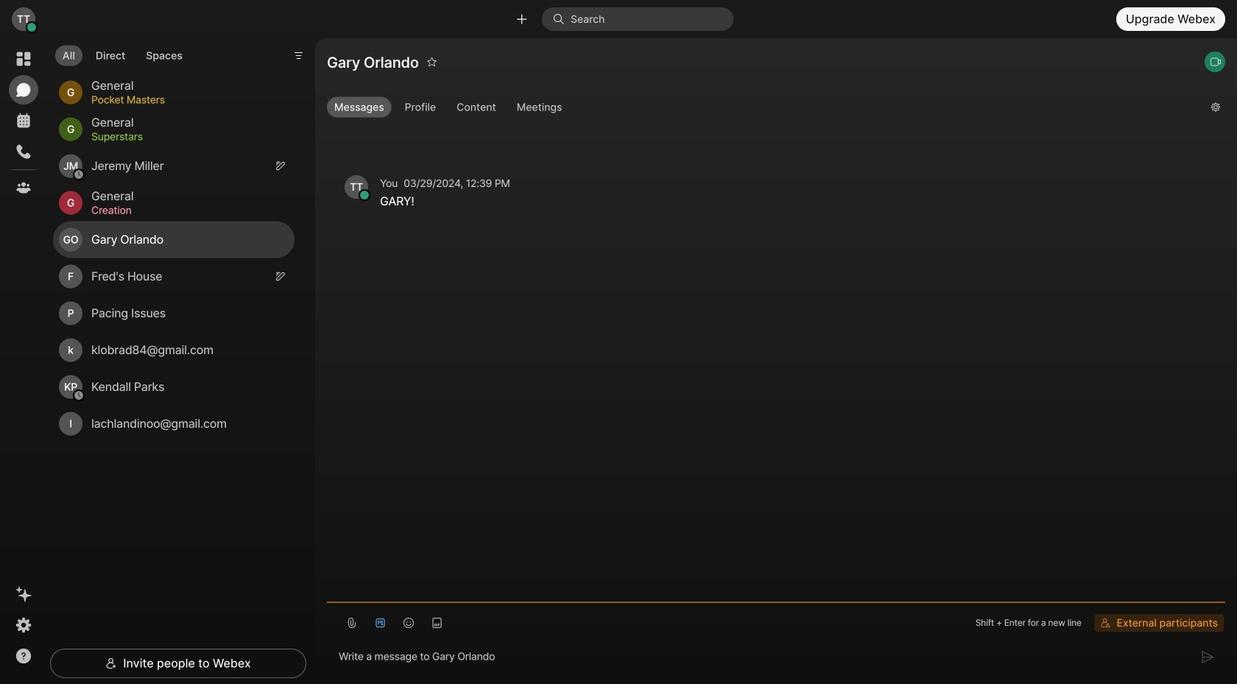 Task type: locate. For each thing, give the bounding box(es) containing it.
creation element
[[91, 202, 277, 218]]

general list item down pocket masters element
[[53, 111, 295, 148]]

lachlandinoo@gmail.com list item
[[53, 406, 295, 442]]

general list item
[[53, 74, 295, 111], [53, 111, 295, 148], [53, 185, 295, 221]]

general list item down superstars element
[[53, 185, 295, 221]]

general list item up superstars element
[[53, 74, 295, 111]]

kendall parks list item
[[53, 369, 295, 406]]

message composer toolbar element
[[327, 603, 1226, 637]]

group
[[327, 97, 1200, 121]]

navigation
[[0, 38, 47, 684]]

pocket masters element
[[91, 92, 277, 108]]

webex tab list
[[9, 44, 38, 203]]

tab list
[[52, 36, 194, 70]]



Task type: describe. For each thing, give the bounding box(es) containing it.
superstars element
[[91, 129, 277, 145]]

1 general list item from the top
[[53, 74, 295, 111]]

klobrad84@gmail.com list item
[[53, 332, 295, 369]]

you have a draft message image
[[276, 161, 286, 171]]

3 general list item from the top
[[53, 185, 295, 221]]

you have a draft message image
[[276, 272, 286, 282]]

gary orlando list item
[[53, 221, 295, 258]]

jeremy miller, you have a draft message list item
[[53, 148, 295, 185]]

pacing issues list item
[[53, 295, 295, 332]]

fred's house, you have a draft message list item
[[53, 258, 295, 295]]

2 general list item from the top
[[53, 111, 295, 148]]



